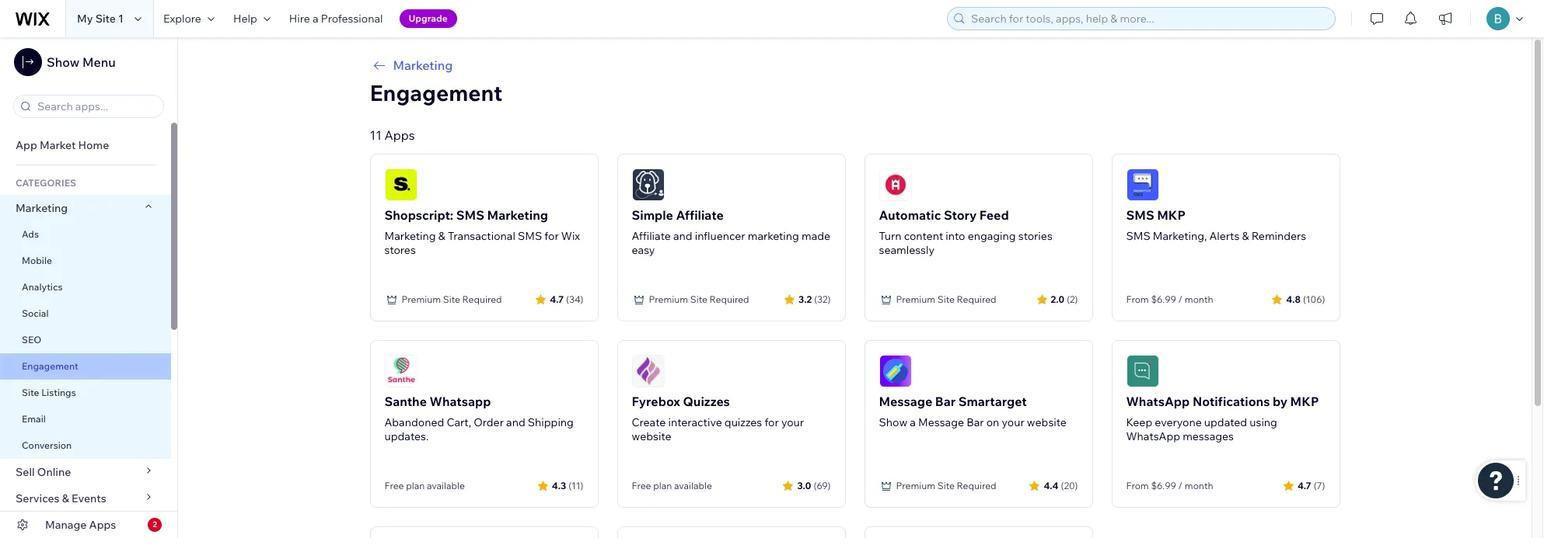 Task type: describe. For each thing, give the bounding box(es) containing it.
stores
[[385, 243, 416, 257]]

free for fyrebox quizzes
[[632, 481, 651, 492]]

3.2
[[799, 294, 812, 305]]

from $6.99 / month for whatsapp
[[1126, 481, 1214, 492]]

help
[[233, 12, 257, 26]]

a inside message bar smartarget show a message bar on your website
[[910, 416, 916, 430]]

site inside sidebar "element"
[[22, 387, 39, 399]]

0 horizontal spatial a
[[313, 12, 319, 26]]

shipping
[[528, 416, 574, 430]]

categories
[[16, 177, 76, 189]]

show menu button
[[14, 48, 116, 76]]

4.7 (7)
[[1298, 480, 1326, 492]]

available for whatsapp
[[427, 481, 465, 492]]

marketing down shopscript:
[[385, 229, 436, 243]]

upgrade
[[409, 12, 448, 24]]

services & events
[[16, 492, 106, 506]]

marketing link inside sidebar "element"
[[0, 195, 171, 222]]

simple
[[632, 208, 673, 223]]

site for automatic
[[938, 294, 955, 306]]

4.4 (20)
[[1044, 480, 1078, 492]]

required for bar
[[957, 481, 997, 492]]

services & events link
[[0, 486, 171, 512]]

automatic
[[879, 208, 941, 223]]

sms up "transactional"
[[456, 208, 484, 223]]

apps for manage apps
[[89, 519, 116, 533]]

stories
[[1019, 229, 1053, 243]]

2.0 (2)
[[1051, 294, 1078, 305]]

app
[[16, 138, 37, 152]]

keep
[[1126, 416, 1153, 430]]

0 vertical spatial affiliate
[[676, 208, 724, 223]]

sell online link
[[0, 460, 171, 486]]

automatic story feed turn content into engaging stories seamlessly
[[879, 208, 1053, 257]]

app market home link
[[0, 132, 171, 159]]

2
[[153, 520, 157, 530]]

upgrade button
[[399, 9, 457, 28]]

market
[[40, 138, 76, 152]]

reminders
[[1252, 229, 1307, 243]]

order
[[474, 416, 504, 430]]

notifications
[[1193, 394, 1270, 410]]

for inside the "fyrebox quizzes create interactive quizzes for your website"
[[765, 416, 779, 430]]

4.7 for whatsapp notifications by mkp
[[1298, 480, 1312, 492]]

mkp inside whatsapp notifications by mkp keep everyone updated using whatsapp messages
[[1291, 394, 1319, 410]]

apps for 11 apps
[[385, 128, 415, 143]]

quizzes
[[683, 394, 730, 410]]

mkp inside sms mkp sms marketing, alerts & reminders
[[1157, 208, 1186, 223]]

free for santhe whatsapp
[[385, 481, 404, 492]]

message bar smartarget show a message bar on your website
[[879, 394, 1067, 430]]

everyone
[[1155, 416, 1202, 430]]

4.7 for shopscript: sms marketing
[[550, 294, 564, 305]]

for inside 'shopscript: sms marketing marketing & transactional sms for wix stores'
[[545, 229, 559, 243]]

fyrebox quizzes logo image
[[632, 355, 665, 388]]

ads link
[[0, 222, 171, 248]]

(11)
[[569, 480, 584, 492]]

email
[[22, 414, 46, 425]]

into
[[946, 229, 965, 243]]

conversion link
[[0, 433, 171, 460]]

& inside 'shopscript: sms marketing marketing & transactional sms for wix stores'
[[438, 229, 445, 243]]

your inside the "fyrebox quizzes create interactive quizzes for your website"
[[781, 416, 804, 430]]

mobile
[[22, 255, 52, 267]]

3.0 (69)
[[797, 480, 831, 492]]

from for whatsapp notifications by mkp
[[1126, 481, 1149, 492]]

smartarget
[[959, 394, 1027, 410]]

engagement inside sidebar "element"
[[22, 361, 78, 373]]

your inside message bar smartarget show a message bar on your website
[[1002, 416, 1025, 430]]

hire a professional
[[289, 12, 383, 26]]

social
[[22, 308, 49, 320]]

(69)
[[814, 480, 831, 492]]

month for notifications
[[1185, 481, 1214, 492]]

4.3 (11)
[[552, 480, 584, 492]]

shopscript: sms marketing marketing & transactional sms for wix stores
[[385, 208, 580, 257]]

site listings link
[[0, 380, 171, 407]]

whatsapp
[[430, 394, 491, 410]]

4.4
[[1044, 480, 1059, 492]]

hire
[[289, 12, 310, 26]]

1 horizontal spatial bar
[[967, 416, 984, 430]]

plan for fyrebox
[[653, 481, 672, 492]]

turn
[[879, 229, 902, 243]]

my
[[77, 12, 93, 26]]

11
[[370, 128, 382, 143]]

events
[[72, 492, 106, 506]]

marketing up "transactional"
[[487, 208, 548, 223]]

11 apps
[[370, 128, 415, 143]]

manage
[[45, 519, 87, 533]]

required for affiliate
[[710, 294, 749, 306]]

feed
[[980, 208, 1009, 223]]

influencer
[[695, 229, 745, 243]]

engaging
[[968, 229, 1016, 243]]

conversion
[[22, 440, 72, 452]]

$6.99 for whatsapp
[[1151, 481, 1177, 492]]

month for mkp
[[1185, 294, 1214, 306]]

professional
[[321, 12, 383, 26]]

simple affiliate logo image
[[632, 169, 665, 201]]

mobile link
[[0, 248, 171, 275]]

online
[[37, 466, 71, 480]]

$6.99 for sms
[[1151, 294, 1177, 306]]

made
[[802, 229, 831, 243]]

2.0
[[1051, 294, 1065, 305]]

(106)
[[1303, 294, 1326, 305]]

show inside message bar smartarget show a message bar on your website
[[879, 416, 908, 430]]

& inside sms mkp sms marketing, alerts & reminders
[[1242, 229, 1249, 243]]

santhe whatsapp logo image
[[385, 355, 417, 388]]

shopscript: sms marketing logo image
[[385, 169, 417, 201]]

manage apps
[[45, 519, 116, 533]]

social link
[[0, 301, 171, 327]]

required for sms
[[462, 294, 502, 306]]

sidebar element
[[0, 37, 178, 539]]

Search apps... field
[[33, 96, 159, 117]]

updated
[[1205, 416, 1248, 430]]

ads
[[22, 229, 39, 240]]

quizzes
[[725, 416, 762, 430]]

wix
[[561, 229, 580, 243]]

app market home
[[16, 138, 109, 152]]



Task type: vqa. For each thing, say whether or not it's contained in the screenshot.
16 Select
no



Task type: locate. For each thing, give the bounding box(es) containing it.
month
[[1185, 294, 1214, 306], [1185, 481, 1214, 492]]

0 horizontal spatial 4.7
[[550, 294, 564, 305]]

1 free plan available from the left
[[385, 481, 465, 492]]

(2)
[[1067, 294, 1078, 305]]

show inside button
[[47, 54, 80, 70]]

2 your from the left
[[1002, 416, 1025, 430]]

0 vertical spatial for
[[545, 229, 559, 243]]

available down updates.
[[427, 481, 465, 492]]

hire a professional link
[[280, 0, 392, 37]]

message down message bar smartarget logo at the right
[[879, 394, 933, 410]]

1 vertical spatial from $6.99 / month
[[1126, 481, 1214, 492]]

site listings
[[22, 387, 76, 399]]

message bar smartarget logo image
[[879, 355, 912, 388]]

0 vertical spatial from
[[1126, 294, 1149, 306]]

(34)
[[566, 294, 584, 305]]

whatsapp notifications by mkp keep everyone updated using whatsapp messages
[[1126, 394, 1319, 444]]

content
[[904, 229, 943, 243]]

and inside the 'santhe whatsapp abandoned cart, order and shipping updates.'
[[506, 416, 525, 430]]

shopscript:
[[385, 208, 454, 223]]

1 vertical spatial $6.99
[[1151, 481, 1177, 492]]

required down influencer on the top left
[[710, 294, 749, 306]]

1 horizontal spatial apps
[[385, 128, 415, 143]]

0 horizontal spatial marketing link
[[0, 195, 171, 222]]

by
[[1273, 394, 1288, 410]]

website inside the "fyrebox quizzes create interactive quizzes for your website"
[[632, 430, 672, 444]]

2 from $6.99 / month from the top
[[1126, 481, 1214, 492]]

1 vertical spatial marketing link
[[0, 195, 171, 222]]

premium for automatic
[[896, 294, 936, 306]]

/ down marketing,
[[1179, 294, 1183, 306]]

required down "transactional"
[[462, 294, 502, 306]]

apps
[[385, 128, 415, 143], [89, 519, 116, 533]]

fyrebox
[[632, 394, 680, 410]]

2 available from the left
[[674, 481, 712, 492]]

0 vertical spatial show
[[47, 54, 80, 70]]

engagement link
[[0, 354, 171, 380]]

1 vertical spatial mkp
[[1291, 394, 1319, 410]]

marketing down categories
[[16, 201, 68, 215]]

bar
[[935, 394, 956, 410], [967, 416, 984, 430]]

1 vertical spatial message
[[918, 416, 964, 430]]

sms left wix
[[518, 229, 542, 243]]

on
[[987, 416, 1000, 430]]

analytics
[[22, 282, 63, 293]]

free
[[385, 481, 404, 492], [632, 481, 651, 492]]

plan
[[406, 481, 425, 492], [653, 481, 672, 492]]

1 horizontal spatial 4.7
[[1298, 480, 1312, 492]]

from for sms mkp
[[1126, 294, 1149, 306]]

1 vertical spatial bar
[[967, 416, 984, 430]]

1 horizontal spatial available
[[674, 481, 712, 492]]

0 horizontal spatial engagement
[[22, 361, 78, 373]]

2 free from the left
[[632, 481, 651, 492]]

& right alerts
[[1242, 229, 1249, 243]]

marketing down upgrade button on the left
[[393, 58, 453, 73]]

1 horizontal spatial free
[[632, 481, 651, 492]]

sell
[[16, 466, 35, 480]]

Search for tools, apps, help & more... field
[[967, 8, 1331, 30]]

4.8 (106)
[[1286, 294, 1326, 305]]

0 horizontal spatial website
[[632, 430, 672, 444]]

4.7
[[550, 294, 564, 305], [1298, 480, 1312, 492]]

0 vertical spatial bar
[[935, 394, 956, 410]]

0 vertical spatial message
[[879, 394, 933, 410]]

sms down sms mkp logo
[[1126, 208, 1155, 223]]

1 vertical spatial show
[[879, 416, 908, 430]]

0 horizontal spatial available
[[427, 481, 465, 492]]

for right quizzes
[[765, 416, 779, 430]]

from $6.99 / month down messages on the right bottom of page
[[1126, 481, 1214, 492]]

a down message bar smartarget logo at the right
[[910, 416, 916, 430]]

abandoned
[[385, 416, 444, 430]]

required for story
[[957, 294, 997, 306]]

& inside sidebar "element"
[[62, 492, 69, 506]]

seo link
[[0, 327, 171, 354]]

premium site required for marketing
[[402, 294, 502, 306]]

show menu
[[47, 54, 116, 70]]

santhe whatsapp abandoned cart, order and shipping updates.
[[385, 394, 574, 444]]

from $6.99 / month
[[1126, 294, 1214, 306], [1126, 481, 1214, 492]]

your right the on
[[1002, 416, 1025, 430]]

available
[[427, 481, 465, 492], [674, 481, 712, 492]]

from down keep on the right of page
[[1126, 481, 1149, 492]]

email link
[[0, 407, 171, 433]]

0 vertical spatial month
[[1185, 294, 1214, 306]]

2 / from the top
[[1179, 481, 1183, 492]]

1 your from the left
[[781, 416, 804, 430]]

$6.99 down everyone on the bottom of page
[[1151, 481, 1177, 492]]

message left the on
[[918, 416, 964, 430]]

0 vertical spatial apps
[[385, 128, 415, 143]]

4.7 left the (34)
[[550, 294, 564, 305]]

interactive
[[668, 416, 722, 430]]

seamlessly
[[879, 243, 935, 257]]

$6.99 down marketing,
[[1151, 294, 1177, 306]]

/ for mkp
[[1179, 294, 1183, 306]]

1 horizontal spatial your
[[1002, 416, 1025, 430]]

/ down everyone on the bottom of page
[[1179, 481, 1183, 492]]

1 vertical spatial engagement
[[22, 361, 78, 373]]

/ for notifications
[[1179, 481, 1183, 492]]

free plan available
[[385, 481, 465, 492], [632, 481, 712, 492]]

required down the on
[[957, 481, 997, 492]]

3.2 (32)
[[799, 294, 831, 305]]

services
[[16, 492, 60, 506]]

1 horizontal spatial for
[[765, 416, 779, 430]]

0 vertical spatial $6.99
[[1151, 294, 1177, 306]]

and down simple
[[673, 229, 693, 243]]

using
[[1250, 416, 1278, 430]]

1 whatsapp from the top
[[1126, 394, 1190, 410]]

free down updates.
[[385, 481, 404, 492]]

1 vertical spatial for
[[765, 416, 779, 430]]

free plan available for santhe
[[385, 481, 465, 492]]

1 horizontal spatial affiliate
[[676, 208, 724, 223]]

show down message bar smartarget logo at the right
[[879, 416, 908, 430]]

0 vertical spatial marketing link
[[370, 56, 1340, 75]]

1 available from the left
[[427, 481, 465, 492]]

your right quizzes
[[781, 416, 804, 430]]

from right (2)
[[1126, 294, 1149, 306]]

4.7 (34)
[[550, 294, 584, 305]]

1 horizontal spatial free plan available
[[632, 481, 712, 492]]

marketing
[[748, 229, 799, 243]]

website inside message bar smartarget show a message bar on your website
[[1027, 416, 1067, 430]]

0 horizontal spatial bar
[[935, 394, 956, 410]]

for
[[545, 229, 559, 243], [765, 416, 779, 430]]

2 from from the top
[[1126, 481, 1149, 492]]

site for simple
[[690, 294, 708, 306]]

from
[[1126, 294, 1149, 306], [1126, 481, 1149, 492]]

required down the engaging
[[957, 294, 997, 306]]

1 horizontal spatial website
[[1027, 416, 1067, 430]]

fyrebox quizzes create interactive quizzes for your website
[[632, 394, 804, 444]]

0 horizontal spatial apps
[[89, 519, 116, 533]]

affiliate up influencer on the top left
[[676, 208, 724, 223]]

engagement up 'site listings'
[[22, 361, 78, 373]]

and right order
[[506, 416, 525, 430]]

engagement
[[370, 79, 503, 107], [22, 361, 78, 373]]

menu
[[82, 54, 116, 70]]

1 vertical spatial /
[[1179, 481, 1183, 492]]

show left menu
[[47, 54, 80, 70]]

month down messages on the right bottom of page
[[1185, 481, 1214, 492]]

available for quizzes
[[674, 481, 712, 492]]

alerts
[[1210, 229, 1240, 243]]

plan for santhe
[[406, 481, 425, 492]]

messages
[[1183, 430, 1234, 444]]

1 / from the top
[[1179, 294, 1183, 306]]

0 vertical spatial a
[[313, 12, 319, 26]]

premium for simple
[[649, 294, 688, 306]]

whatsapp
[[1126, 394, 1190, 410], [1126, 430, 1181, 444]]

0 horizontal spatial show
[[47, 54, 80, 70]]

premium site required for feed
[[896, 294, 997, 306]]

1 vertical spatial and
[[506, 416, 525, 430]]

my site 1
[[77, 12, 124, 26]]

a
[[313, 12, 319, 26], [910, 416, 916, 430]]

sms left marketing,
[[1126, 229, 1151, 243]]

available down interactive
[[674, 481, 712, 492]]

1 from $6.99 / month from the top
[[1126, 294, 1214, 306]]

1 horizontal spatial engagement
[[370, 79, 503, 107]]

from $6.99 / month down marketing,
[[1126, 294, 1214, 306]]

1 from from the top
[[1126, 294, 1149, 306]]

premium for message
[[896, 481, 936, 492]]

0 horizontal spatial your
[[781, 416, 804, 430]]

a right hire
[[313, 12, 319, 26]]

simple affiliate affiliate and influencer marketing made easy
[[632, 208, 831, 257]]

plan down create
[[653, 481, 672, 492]]

website down fyrebox
[[632, 430, 672, 444]]

bar left the smartarget
[[935, 394, 956, 410]]

month down marketing,
[[1185, 294, 1214, 306]]

free plan available down create
[[632, 481, 712, 492]]

marketing inside sidebar "element"
[[16, 201, 68, 215]]

(7)
[[1314, 480, 1326, 492]]

4.3
[[552, 480, 566, 492]]

site for shopscript:
[[443, 294, 460, 306]]

1 vertical spatial 4.7
[[1298, 480, 1312, 492]]

0 horizontal spatial free plan available
[[385, 481, 465, 492]]

for left wix
[[545, 229, 559, 243]]

3.0
[[797, 480, 811, 492]]

2 plan from the left
[[653, 481, 672, 492]]

help button
[[224, 0, 280, 37]]

1 horizontal spatial plan
[[653, 481, 672, 492]]

premium for shopscript:
[[402, 294, 441, 306]]

2 whatsapp from the top
[[1126, 430, 1181, 444]]

& down shopscript:
[[438, 229, 445, 243]]

$6.99
[[1151, 294, 1177, 306], [1151, 481, 1177, 492]]

from $6.99 / month for sms
[[1126, 294, 1214, 306]]

0 vertical spatial from $6.99 / month
[[1126, 294, 1214, 306]]

0 vertical spatial engagement
[[370, 79, 503, 107]]

create
[[632, 416, 666, 430]]

story
[[944, 208, 977, 223]]

automatic story feed logo image
[[879, 169, 912, 201]]

whatsapp up keep on the right of page
[[1126, 394, 1190, 410]]

apps inside sidebar "element"
[[89, 519, 116, 533]]

2 month from the top
[[1185, 481, 1214, 492]]

premium site required
[[402, 294, 502, 306], [649, 294, 749, 306], [896, 294, 997, 306], [896, 481, 997, 492]]

1 $6.99 from the top
[[1151, 294, 1177, 306]]

4.8
[[1286, 294, 1301, 305]]

transactional
[[448, 229, 515, 243]]

1 vertical spatial apps
[[89, 519, 116, 533]]

affiliate down simple
[[632, 229, 671, 243]]

marketing
[[393, 58, 453, 73], [16, 201, 68, 215], [487, 208, 548, 223], [385, 229, 436, 243]]

0 vertical spatial and
[[673, 229, 693, 243]]

1 month from the top
[[1185, 294, 1214, 306]]

whatsapp left messages on the right bottom of page
[[1126, 430, 1181, 444]]

0 horizontal spatial &
[[62, 492, 69, 506]]

engagement up 11 apps
[[370, 79, 503, 107]]

free plan available down updates.
[[385, 481, 465, 492]]

site for message
[[938, 481, 955, 492]]

0 vertical spatial whatsapp
[[1126, 394, 1190, 410]]

and inside simple affiliate affiliate and influencer marketing made easy
[[673, 229, 693, 243]]

mkp up marketing,
[[1157, 208, 1186, 223]]

sms mkp logo image
[[1126, 169, 1159, 201]]

1 vertical spatial from
[[1126, 481, 1149, 492]]

marketing,
[[1153, 229, 1207, 243]]

updates.
[[385, 430, 429, 444]]

2 $6.99 from the top
[[1151, 481, 1177, 492]]

(32)
[[814, 294, 831, 305]]

1 vertical spatial affiliate
[[632, 229, 671, 243]]

whatsapp notifications by mkp logo image
[[1126, 355, 1159, 388]]

plan down updates.
[[406, 481, 425, 492]]

0 vertical spatial /
[[1179, 294, 1183, 306]]

0 horizontal spatial plan
[[406, 481, 425, 492]]

premium site required for smartarget
[[896, 481, 997, 492]]

sms
[[456, 208, 484, 223], [1126, 208, 1155, 223], [518, 229, 542, 243], [1126, 229, 1151, 243]]

0 horizontal spatial and
[[506, 416, 525, 430]]

apps down the events
[[89, 519, 116, 533]]

0 horizontal spatial for
[[545, 229, 559, 243]]

mkp right by
[[1291, 394, 1319, 410]]

free plan available for fyrebox
[[632, 481, 712, 492]]

1 horizontal spatial &
[[438, 229, 445, 243]]

apps right 11
[[385, 128, 415, 143]]

0 vertical spatial 4.7
[[550, 294, 564, 305]]

4.7 left the (7)
[[1298, 480, 1312, 492]]

website right the on
[[1027, 416, 1067, 430]]

marketing link
[[370, 56, 1340, 75], [0, 195, 171, 222]]

1 vertical spatial a
[[910, 416, 916, 430]]

0 horizontal spatial free
[[385, 481, 404, 492]]

1 horizontal spatial show
[[879, 416, 908, 430]]

1 plan from the left
[[406, 481, 425, 492]]

premium site required for affiliate
[[649, 294, 749, 306]]

1 horizontal spatial and
[[673, 229, 693, 243]]

0 horizontal spatial affiliate
[[632, 229, 671, 243]]

1 vertical spatial whatsapp
[[1126, 430, 1181, 444]]

show
[[47, 54, 80, 70], [879, 416, 908, 430]]

0 horizontal spatial mkp
[[1157, 208, 1186, 223]]

2 free plan available from the left
[[632, 481, 712, 492]]

0 vertical spatial mkp
[[1157, 208, 1186, 223]]

home
[[78, 138, 109, 152]]

1 vertical spatial month
[[1185, 481, 1214, 492]]

free down create
[[632, 481, 651, 492]]

& left the events
[[62, 492, 69, 506]]

1 horizontal spatial mkp
[[1291, 394, 1319, 410]]

2 horizontal spatial &
[[1242, 229, 1249, 243]]

1 horizontal spatial marketing link
[[370, 56, 1340, 75]]

listings
[[41, 387, 76, 399]]

1 horizontal spatial a
[[910, 416, 916, 430]]

easy
[[632, 243, 655, 257]]

(20)
[[1061, 480, 1078, 492]]

1 free from the left
[[385, 481, 404, 492]]

bar left the on
[[967, 416, 984, 430]]



